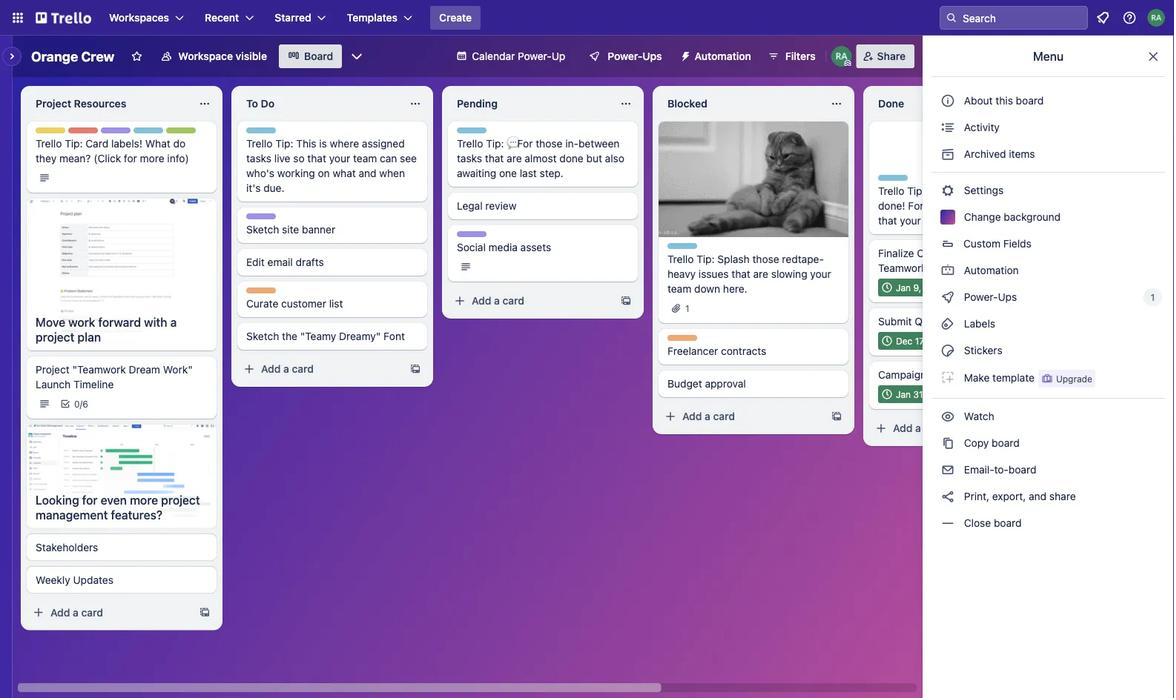 Task type: vqa. For each thing, say whether or not it's contained in the screenshot.
LOOKING FOR EVEN MORE PROJECT MANAGEMENT FEATURES?
yes



Task type: locate. For each thing, give the bounding box(es) containing it.
share
[[878, 50, 906, 62]]

due.
[[264, 182, 285, 194]]

campaign down has
[[917, 247, 966, 260]]

1 horizontal spatial those
[[753, 253, 780, 266]]

2 vertical spatial team
[[668, 283, 692, 295]]

more
[[140, 152, 164, 165], [130, 494, 158, 508]]

ruby anderson (rubyanderson7) image right open information menu icon
[[1148, 9, 1166, 27]]

create button
[[430, 6, 481, 30]]

sm image up report
[[941, 290, 956, 305]]

0 vertical spatial 2020
[[924, 283, 946, 293]]

project up launch
[[36, 364, 70, 376]]

0 horizontal spatial team
[[133, 128, 156, 139]]

2 sketch from the top
[[246, 331, 279, 343]]

sm image
[[674, 45, 695, 65], [941, 120, 956, 135], [941, 317, 956, 332], [941, 344, 956, 358], [941, 370, 956, 385]]

1 vertical spatial dream
[[129, 364, 160, 376]]

1 horizontal spatial automation
[[962, 265, 1019, 277]]

a right "with" at left
[[170, 316, 177, 330]]

0 vertical spatial power-ups
[[608, 50, 662, 62]]

move work forward with a project plan
[[36, 316, 177, 345]]

1 sm image from the top
[[941, 147, 956, 162]]

tip: inside trello tip trello tip: ✨ be proud! you're done! for all your finished tasks that your team has hustled on.
[[908, 185, 926, 197]]

color: orange, title: "one more step" element for freelancer
[[668, 335, 697, 341]]

"teamy
[[300, 331, 336, 343]]

design inside design team social media assets
[[457, 232, 487, 243]]

1 vertical spatial team
[[924, 215, 948, 227]]

done
[[879, 98, 905, 110]]

between
[[579, 138, 620, 150]]

a inside move work forward with a project plan
[[170, 316, 177, 330]]

a down media
[[494, 295, 500, 307]]

1 vertical spatial create from template… image
[[199, 607, 211, 619]]

team left banner
[[278, 214, 302, 225]]

project inside 'project "teamwork dream work" launch timeline'
[[36, 364, 70, 376]]

create from template… image
[[620, 295, 632, 307], [831, 411, 843, 423]]

tasks inside trello tip trello tip: ✨ be proud! you're done! for all your finished tasks that your team has hustled on.
[[1005, 200, 1030, 212]]

0 horizontal spatial dream
[[129, 364, 160, 376]]

sm image for close board
[[941, 516, 956, 531]]

color: orange, title: "one more step" element up freelancer
[[668, 335, 697, 341]]

sm image left the copy
[[941, 436, 956, 451]]

1 horizontal spatial power-
[[608, 50, 643, 62]]

tip inside trello tip trello tip: ✨ be proud! you're done! for all your finished tasks that your team has hustled on.
[[905, 176, 918, 186]]

this member is an admin of this board. image
[[845, 60, 852, 67]]

sm image for archived items
[[941, 147, 956, 162]]

project down "move"
[[36, 331, 75, 345]]

0 horizontal spatial ups
[[643, 50, 662, 62]]

1 vertical spatial sketch
[[246, 331, 279, 343]]

your up 'what'
[[329, 152, 350, 165]]

those inside the trello tip trello tip: splash those redtape- heavy issues that are slowing your team down here.
[[753, 253, 780, 266]]

1 horizontal spatial and
[[1029, 491, 1047, 503]]

project for project "teamwork dream work" launch timeline
[[36, 364, 70, 376]]

are left slowing
[[754, 268, 769, 280]]

color: sky, title: "trello tip" element for trello tip: 💬for those in-between tasks that are almost done but also awaiting one last step.
[[457, 128, 497, 139]]

power- up labels
[[964, 291, 998, 303]]

has
[[951, 215, 968, 227]]

sketch inside design team sketch site banner
[[246, 224, 279, 236]]

0 vertical spatial campaign
[[917, 247, 966, 260]]

template
[[993, 372, 1035, 384]]

legal review
[[457, 200, 517, 212]]

0 vertical spatial automation
[[695, 50, 751, 62]]

stickers
[[962, 345, 1003, 357]]

tip: for trello tip: 💬for those in-between tasks that are almost done but also awaiting one last step.
[[486, 138, 504, 150]]

plan
[[78, 331, 101, 345]]

card down updates
[[81, 607, 103, 619]]

primary element
[[0, 0, 1175, 36]]

tip: up issues
[[697, 253, 715, 266]]

1 vertical spatial ruby anderson (rubyanderson7) image
[[832, 46, 852, 67]]

0 vertical spatial dream
[[930, 262, 962, 275]]

2020 inside "option"
[[924, 283, 946, 293]]

for
[[124, 152, 137, 165], [82, 494, 98, 508]]

add a card down the "budget approval"
[[683, 411, 735, 423]]

card down media
[[503, 295, 525, 307]]

for down labels!
[[124, 152, 137, 165]]

add a card button down assets on the top of the page
[[448, 289, 614, 313]]

budget approval link
[[668, 377, 840, 392]]

2 vertical spatial color: purple, title: "design team" element
[[457, 231, 512, 243]]

issues
[[699, 268, 729, 280]]

power- right calendar
[[518, 50, 552, 62]]

workspace
[[178, 50, 233, 62]]

add down budget
[[683, 411, 702, 423]]

sm image left email-
[[941, 463, 956, 478]]

more down the what
[[140, 152, 164, 165]]

add a card down the weekly updates
[[50, 607, 103, 619]]

dream left work"
[[129, 364, 160, 376]]

2 jan from the top
[[896, 390, 911, 400]]

copy board link
[[932, 432, 1166, 456]]

add down 'social'
[[472, 295, 492, 307]]

up
[[552, 50, 566, 62]]

card down approval
[[713, 411, 735, 423]]

tip: up mean?
[[65, 138, 83, 150]]

1 vertical spatial for
[[82, 494, 98, 508]]

team left halp
[[133, 128, 156, 139]]

trello inside the "trello tip: card labels! what do they mean? (click for more info)"
[[36, 138, 62, 150]]

more inside the "trello tip: card labels! what do they mean? (click for more info)"
[[140, 152, 164, 165]]

budget approval
[[668, 378, 746, 390]]

ruby anderson (rubyanderson7) image
[[1148, 9, 1166, 27], [832, 46, 852, 67]]

timeline
[[73, 379, 114, 391]]

are for slowing
[[754, 268, 769, 280]]

0 vertical spatial design
[[101, 128, 131, 139]]

0 horizontal spatial color: orange, title: "one more step" element
[[246, 288, 276, 294]]

1 horizontal spatial create from template… image
[[410, 364, 421, 375]]

1 horizontal spatial ✨
[[992, 262, 1002, 275]]

sm image left close
[[941, 516, 956, 531]]

sm image inside email-to-board link
[[941, 463, 956, 478]]

email-
[[964, 464, 995, 476]]

team for redtape-
[[668, 283, 692, 295]]

tip inside trello tip trello tip: this is where assigned tasks live so that your team can see who's working on what and when it's due.
[[273, 128, 286, 139]]

list
[[329, 298, 343, 310]]

2 horizontal spatial color: purple, title: "design team" element
[[457, 231, 512, 243]]

board right this
[[1016, 95, 1044, 107]]

jan left 31,
[[896, 390, 911, 400]]

0 vertical spatial are
[[507, 152, 522, 165]]

team inside trello tip trello tip: this is where assigned tasks live so that your team can see who's working on what and when it's due.
[[353, 152, 377, 165]]

curate customer list
[[246, 298, 343, 310]]

assets
[[521, 242, 551, 254]]

tasks inside trello tip trello tip: this is where assigned tasks live so that your team can see who's working on what and when it's due.
[[246, 152, 272, 165]]

1 vertical spatial ✨
[[992, 262, 1002, 275]]

tip: inside trello tip trello tip: 💬for those in-between tasks that are almost done but also awaiting one last step.
[[486, 138, 504, 150]]

board inside the copy board link
[[992, 437, 1020, 450]]

sm image for watch
[[941, 410, 956, 424]]

design team social media assets
[[457, 232, 551, 254]]

and left share
[[1029, 491, 1047, 503]]

7 sm image from the top
[[941, 463, 956, 478]]

0 horizontal spatial automation
[[695, 50, 751, 62]]

1 horizontal spatial dream
[[930, 262, 962, 275]]

sm image for print, export, and share
[[941, 490, 956, 505]]

1 horizontal spatial create from template… image
[[831, 411, 843, 423]]

about
[[964, 95, 993, 107]]

0 horizontal spatial and
[[359, 167, 377, 180]]

about this board
[[964, 95, 1044, 107]]

1 vertical spatial those
[[753, 253, 780, 266]]

add a card down media
[[472, 295, 525, 307]]

that down done!
[[879, 215, 897, 227]]

2020 inside checkbox
[[928, 390, 950, 400]]

team inside the trello tip trello tip: splash those redtape- heavy issues that are slowing your team down here.
[[668, 283, 692, 295]]

5 sm image from the top
[[941, 410, 956, 424]]

site
[[282, 224, 299, 236]]

✨ left be at top
[[928, 185, 939, 197]]

team down heavy
[[668, 283, 692, 295]]

1 vertical spatial automation
[[962, 265, 1019, 277]]

2 horizontal spatial design
[[457, 232, 487, 243]]

that inside the trello tip trello tip: splash those redtape- heavy issues that are slowing your team down here.
[[732, 268, 751, 280]]

sm image inside archived items link
[[941, 147, 956, 162]]

for inside the "looking for even more project management features?"
[[82, 494, 98, 508]]

💬for
[[507, 138, 533, 150]]

add a card button for trello tip: 💬for those in-between tasks that are almost done but also awaiting one last step.
[[448, 289, 614, 313]]

project up 'color: yellow, title: "copy request"' element
[[36, 98, 71, 110]]

sketch left site
[[246, 224, 279, 236]]

add a card button down budget approval link
[[659, 405, 825, 429]]

create from template… image for stakeholders
[[199, 607, 211, 619]]

updates
[[73, 574, 113, 587]]

a for trello tip: this is where assigned tasks live so that your team can see who's working on what and when it's due.
[[284, 363, 289, 375]]

color: sky, title: "trello tip" element for trello tip: ✨ be proud! you're done! for all your finished tasks that your team has hustled on.
[[879, 175, 918, 186]]

jan inside 'jan 31, 2020' checkbox
[[896, 390, 911, 400]]

add a card button for trello tip: this is where assigned tasks live so that your team can see who's working on what and when it's due.
[[237, 358, 404, 381]]

add for trello tip: card labels! what do they mean? (click for more info)
[[50, 607, 70, 619]]

sm image inside stickers link
[[941, 344, 956, 358]]

Jan 31, 2020 checkbox
[[879, 386, 955, 404]]

sm image up proposal
[[941, 344, 956, 358]]

do
[[261, 98, 275, 110]]

create
[[439, 12, 472, 24]]

tip
[[160, 128, 173, 139], [273, 128, 286, 139], [483, 128, 497, 139], [905, 176, 918, 186], [694, 244, 708, 254]]

1 vertical spatial 2020
[[928, 390, 950, 400]]

and inside print, export, and share link
[[1029, 491, 1047, 503]]

ups inside button
[[643, 50, 662, 62]]

team inside design team social media assets
[[489, 232, 512, 243]]

tasks up who's
[[246, 152, 272, 165]]

0 vertical spatial and
[[359, 167, 377, 180]]

1 vertical spatial color: purple, title: "design team" element
[[246, 214, 302, 225]]

create from template… image for pending
[[620, 295, 632, 307]]

0
[[74, 399, 80, 410]]

1
[[1151, 292, 1155, 303], [686, 303, 690, 314]]

those up almost
[[536, 138, 563, 150]]

2 horizontal spatial tasks
[[1005, 200, 1030, 212]]

a
[[494, 295, 500, 307], [170, 316, 177, 330], [284, 363, 289, 375], [705, 411, 711, 423], [73, 607, 79, 619]]

sm image left the work
[[941, 263, 956, 278]]

1 sketch from the top
[[246, 224, 279, 236]]

trello tip: card labels! what do they mean? (click for more info)
[[36, 138, 189, 165]]

team inside design team sketch site banner
[[278, 214, 302, 225]]

color: purple, title: "design team" element
[[101, 128, 156, 139], [246, 214, 302, 225], [457, 231, 512, 243]]

share button
[[857, 45, 915, 68]]

jan left 9,
[[896, 283, 911, 293]]

0 vertical spatial ups
[[643, 50, 662, 62]]

1 horizontal spatial design
[[246, 214, 276, 225]]

dream left the work
[[930, 262, 962, 275]]

teamwork
[[879, 262, 927, 275]]

campaign proposal link
[[879, 368, 1051, 383]]

filters button
[[763, 45, 820, 68]]

tip for trello tip: this is where assigned tasks live so that your team can see who's working on what and when it's due.
[[273, 128, 286, 139]]

change background
[[962, 211, 1061, 223]]

legal review link
[[457, 199, 629, 214]]

add a card down the the
[[261, 363, 314, 375]]

finalize
[[879, 247, 914, 260]]

2020 right 9,
[[924, 283, 946, 293]]

1 horizontal spatial color: purple, title: "design team" element
[[246, 214, 302, 225]]

add down weekly
[[50, 607, 70, 619]]

1 vertical spatial color: orange, title: "one more step" element
[[668, 335, 697, 341]]

trello tip: ✨ be proud! you're done! for all your finished tasks that your team has hustled on. link
[[879, 184, 1051, 229]]

0 horizontal spatial are
[[507, 152, 522, 165]]

sm image left make in the right of the page
[[941, 370, 956, 385]]

sm image inside labels link
[[941, 317, 956, 332]]

0 horizontal spatial team
[[353, 152, 377, 165]]

1 vertical spatial design
[[246, 214, 276, 225]]

1 vertical spatial project
[[36, 364, 70, 376]]

0 vertical spatial ✨
[[928, 185, 939, 197]]

your down redtape-
[[811, 268, 832, 280]]

automation down name:
[[962, 265, 1019, 277]]

for up the management
[[82, 494, 98, 508]]

✨ inside finalize campaign name: teamwork dream work ✨
[[992, 262, 1002, 275]]

2 sm image from the top
[[941, 183, 956, 198]]

jan for campaign
[[896, 390, 911, 400]]

so
[[293, 152, 305, 165]]

2 vertical spatial design
[[457, 232, 487, 243]]

board inside email-to-board link
[[1009, 464, 1037, 476]]

ups down the automation link on the right of the page
[[998, 291, 1017, 303]]

filters
[[786, 50, 816, 62]]

sm image up 2019
[[941, 317, 956, 332]]

✨ down name:
[[992, 262, 1002, 275]]

weekly updates link
[[36, 573, 208, 588]]

1 horizontal spatial for
[[124, 152, 137, 165]]

trello tip trello tip: splash those redtape- heavy issues that are slowing your team down here.
[[668, 244, 832, 295]]

dream
[[930, 262, 962, 275], [129, 364, 160, 376]]

settings
[[962, 184, 1004, 197]]

that up here.
[[732, 268, 751, 280]]

open information menu image
[[1123, 10, 1137, 25]]

sm image up be at top
[[941, 147, 956, 162]]

are inside the trello tip trello tip: splash those redtape- heavy issues that are slowing your team down here.
[[754, 268, 769, 280]]

1 vertical spatial and
[[1029, 491, 1047, 503]]

sketch left the the
[[246, 331, 279, 343]]

1 horizontal spatial team
[[668, 283, 692, 295]]

and right 'what'
[[359, 167, 377, 180]]

sm image down done text field
[[941, 120, 956, 135]]

dream inside 'project "teamwork dream work" launch timeline'
[[129, 364, 160, 376]]

sm image inside print, export, and share link
[[941, 490, 956, 505]]

2020 right 31,
[[928, 390, 950, 400]]

board up 'to-'
[[992, 437, 1020, 450]]

those inside trello tip trello tip: 💬for those in-between tasks that are almost done but also awaiting one last step.
[[536, 138, 563, 150]]

color: sky, title: "trello tip" element
[[134, 128, 173, 139], [246, 128, 286, 139], [457, 128, 497, 139], [879, 175, 918, 186], [668, 243, 708, 254]]

add a card
[[472, 295, 525, 307], [261, 363, 314, 375], [683, 411, 735, 423], [50, 607, 103, 619]]

create from template… image for sketch the "teamy dreamy" font
[[410, 364, 421, 375]]

0 horizontal spatial those
[[536, 138, 563, 150]]

add down sketch the "teamy dreamy" font
[[261, 363, 281, 375]]

create from template… image
[[410, 364, 421, 375], [199, 607, 211, 619]]

team for social
[[489, 232, 512, 243]]

card for trello tip: this is where assigned tasks live so that your team can see who's working on what and when it's due.
[[292, 363, 314, 375]]

archived
[[964, 148, 1007, 160]]

1 jan from the top
[[896, 283, 911, 293]]

0 horizontal spatial create from template… image
[[620, 295, 632, 307]]

tip: inside the "trello tip: card labels! what do they mean? (click for more info)"
[[65, 138, 83, 150]]

more up features? on the left
[[130, 494, 158, 508]]

sm image inside the copy board link
[[941, 436, 956, 451]]

banner
[[302, 224, 335, 236]]

1 vertical spatial project
[[161, 494, 200, 508]]

tasks inside trello tip trello tip: 💬for those in-between tasks that are almost done but also awaiting one last step.
[[457, 152, 482, 165]]

"teamwork
[[72, 364, 126, 376]]

budget
[[668, 378, 702, 390]]

board inside close board link
[[994, 518, 1022, 530]]

0 vertical spatial more
[[140, 152, 164, 165]]

star or unstar board image
[[131, 50, 143, 62]]

1 project from the top
[[36, 98, 71, 110]]

project inside 'text box'
[[36, 98, 71, 110]]

that up one
[[485, 152, 504, 165]]

sm image inside "activity" link
[[941, 120, 956, 135]]

are for almost
[[507, 152, 522, 165]]

mean?
[[59, 152, 91, 165]]

1 vertical spatial ups
[[998, 291, 1017, 303]]

add a card button down "teamy at the left of the page
[[237, 358, 404, 381]]

sm image inside settings link
[[941, 183, 956, 198]]

slowing
[[771, 268, 808, 280]]

color: orange, title: "one more step" element
[[246, 288, 276, 294], [668, 335, 697, 341]]

0 horizontal spatial color: purple, title: "design team" element
[[101, 128, 156, 139]]

that down is
[[307, 152, 326, 165]]

project inside the "looking for even more project management features?"
[[161, 494, 200, 508]]

also
[[605, 152, 625, 165]]

color: yellow, title: "copy request" element
[[36, 128, 65, 134]]

team right 'social'
[[489, 232, 512, 243]]

back to home image
[[36, 6, 91, 30]]

0 vertical spatial create from template… image
[[620, 295, 632, 307]]

board up print, export, and share
[[1009, 464, 1037, 476]]

✨ inside trello tip trello tip: ✨ be proud! you're done! for all your finished tasks that your team has hustled on.
[[928, 185, 939, 197]]

team
[[133, 128, 156, 139], [278, 214, 302, 225], [489, 232, 512, 243]]

1 horizontal spatial are
[[754, 268, 769, 280]]

even
[[101, 494, 127, 508]]

9 sm image from the top
[[941, 516, 956, 531]]

Blocked text field
[[659, 92, 822, 116]]

1 vertical spatial create from template… image
[[831, 411, 843, 423]]

jan inside jan 9, 2020 "option"
[[896, 283, 911, 293]]

power-ups down primary element
[[608, 50, 662, 62]]

about this board button
[[932, 89, 1166, 113]]

team
[[353, 152, 377, 165], [924, 215, 948, 227], [668, 283, 692, 295]]

tip: left the '💬for'
[[486, 138, 504, 150]]

sm image for make template
[[941, 370, 956, 385]]

0 vertical spatial those
[[536, 138, 563, 150]]

almost
[[525, 152, 557, 165]]

on.
[[1009, 215, 1024, 227]]

trello tip trello tip: ✨ be proud! you're done! for all your finished tasks that your team has hustled on.
[[879, 176, 1030, 227]]

a for trello tip: card labels! what do they mean? (click for more info)
[[73, 607, 79, 619]]

copy
[[964, 437, 989, 450]]

forward
[[98, 316, 141, 330]]

looking for even more project management features?
[[36, 494, 200, 522]]

automation button
[[674, 45, 760, 68]]

add a card button
[[448, 289, 614, 313], [237, 358, 404, 381], [659, 405, 825, 429], [27, 601, 193, 625]]

a down the the
[[284, 363, 289, 375]]

0 vertical spatial project
[[36, 331, 75, 345]]

automation link
[[932, 259, 1166, 283]]

2 vertical spatial team
[[489, 232, 512, 243]]

sm image up blocked
[[674, 45, 695, 65]]

redtape-
[[782, 253, 824, 266]]

team left can
[[353, 152, 377, 165]]

add a card button for trello tip: card labels! what do they mean? (click for more info)
[[27, 601, 193, 625]]

campaign up 'jan 31, 2020' checkbox
[[879, 369, 927, 381]]

0 horizontal spatial design
[[101, 128, 131, 139]]

project up features? on the left
[[161, 494, 200, 508]]

tip: up "live"
[[275, 138, 293, 150]]

customize views image
[[350, 49, 364, 64]]

color: orange, title: "one more step" element for curate
[[246, 288, 276, 294]]

labels!
[[111, 138, 142, 150]]

export,
[[993, 491, 1026, 503]]

6 sm image from the top
[[941, 436, 956, 451]]

make
[[964, 372, 990, 384]]

sm image inside the automation link
[[941, 263, 956, 278]]

a down the weekly updates
[[73, 607, 79, 619]]

1 horizontal spatial team
[[278, 214, 302, 225]]

2 horizontal spatial team
[[489, 232, 512, 243]]

0 horizontal spatial for
[[82, 494, 98, 508]]

tasks up on.
[[1005, 200, 1030, 212]]

sm image inside close board link
[[941, 516, 956, 531]]

automation up blocked text field
[[695, 50, 751, 62]]

card down the the
[[292, 363, 314, 375]]

what
[[145, 138, 170, 150]]

0 vertical spatial for
[[124, 152, 137, 165]]

0 vertical spatial team
[[353, 152, 377, 165]]

1 horizontal spatial project
[[161, 494, 200, 508]]

design for sketch
[[246, 214, 276, 225]]

add a card button down weekly updates link
[[27, 601, 193, 625]]

board down the export,
[[994, 518, 1022, 530]]

pending
[[457, 98, 498, 110]]

1 horizontal spatial ruby anderson (rubyanderson7) image
[[1148, 9, 1166, 27]]

1 vertical spatial jan
[[896, 390, 911, 400]]

4 sm image from the top
[[941, 290, 956, 305]]

sm image left proud! in the right of the page
[[941, 183, 956, 198]]

0 vertical spatial color: orange, title: "one more step" element
[[246, 288, 276, 294]]

tip: up for
[[908, 185, 926, 197]]

dream inside finalize campaign name: teamwork dream work ✨
[[930, 262, 962, 275]]

ruby anderson (rubyanderson7) image right filters
[[832, 46, 852, 67]]

1 vertical spatial team
[[278, 214, 302, 225]]

0 horizontal spatial 1
[[686, 303, 690, 314]]

0 horizontal spatial ✨
[[928, 185, 939, 197]]

sm image left print,
[[941, 490, 956, 505]]

2 project from the top
[[36, 364, 70, 376]]

tip:
[[65, 138, 83, 150], [275, 138, 293, 150], [486, 138, 504, 150], [908, 185, 926, 197], [697, 253, 715, 266]]

sketch
[[246, 224, 279, 236], [246, 331, 279, 343]]

8 sm image from the top
[[941, 490, 956, 505]]

team down all
[[924, 215, 948, 227]]

tip for trello tip: ✨ be proud! you're done! for all your finished tasks that your team has hustled on.
[[905, 176, 918, 186]]

0 horizontal spatial tasks
[[246, 152, 272, 165]]

are inside trello tip trello tip: 💬for those in-between tasks that are almost done but also awaiting one last step.
[[507, 152, 522, 165]]

1 horizontal spatial color: orange, title: "one more step" element
[[668, 335, 697, 341]]

1 horizontal spatial 1
[[1151, 292, 1155, 303]]

1 vertical spatial more
[[130, 494, 158, 508]]

0 vertical spatial create from template… image
[[410, 364, 421, 375]]

workspaces button
[[100, 6, 193, 30]]

sm image inside watch "link"
[[941, 410, 956, 424]]

social
[[457, 242, 486, 254]]

0 horizontal spatial power-ups
[[608, 50, 662, 62]]

tip inside trello tip trello tip: 💬for those in-between tasks that are almost done but also awaiting one last step.
[[483, 128, 497, 139]]

color: red, title: "priority" element
[[68, 128, 100, 139]]

those up slowing
[[753, 253, 780, 266]]

0 vertical spatial color: purple, title: "design team" element
[[101, 128, 156, 139]]

1 vertical spatial are
[[754, 268, 769, 280]]

Done text field
[[870, 92, 1033, 116]]

project
[[36, 98, 71, 110], [36, 364, 70, 376]]

power- down primary element
[[608, 50, 643, 62]]

power-ups up labels
[[962, 291, 1020, 303]]

are down the '💬for'
[[507, 152, 522, 165]]

0 vertical spatial ruby anderson (rubyanderson7) image
[[1148, 9, 1166, 27]]

0 horizontal spatial ruby anderson (rubyanderson7) image
[[832, 46, 852, 67]]

0 vertical spatial project
[[36, 98, 71, 110]]

and
[[359, 167, 377, 180], [1029, 491, 1047, 503]]

sm image left watch
[[941, 410, 956, 424]]

0 vertical spatial sketch
[[246, 224, 279, 236]]

0 horizontal spatial project
[[36, 331, 75, 345]]

3 sm image from the top
[[941, 263, 956, 278]]

sm image
[[941, 147, 956, 162], [941, 183, 956, 198], [941, 263, 956, 278], [941, 290, 956, 305], [941, 410, 956, 424], [941, 436, 956, 451], [941, 463, 956, 478], [941, 490, 956, 505], [941, 516, 956, 531]]

add for trello tip: this is where assigned tasks live so that your team can see who's working on what and when it's due.
[[261, 363, 281, 375]]

sm image for labels
[[941, 317, 956, 332]]

To Do text field
[[237, 92, 401, 116]]

design for social
[[457, 232, 487, 243]]

card
[[503, 295, 525, 307], [292, 363, 314, 375], [713, 411, 735, 423], [81, 607, 103, 619]]

search image
[[946, 12, 958, 24]]

ups left automation button
[[643, 50, 662, 62]]

1 horizontal spatial tasks
[[457, 152, 482, 165]]

submit
[[879, 316, 912, 328]]

0 vertical spatial jan
[[896, 283, 911, 293]]

tip: inside the trello tip trello tip: splash those redtape- heavy issues that are slowing your team down here.
[[697, 253, 715, 266]]

curate customer list link
[[246, 297, 418, 312]]

sm image for activity
[[941, 120, 956, 135]]

2 horizontal spatial team
[[924, 215, 948, 227]]

Dec 17, 2019 checkbox
[[879, 332, 954, 350]]

tasks up awaiting
[[457, 152, 482, 165]]

trello tip: 💬for those in-between tasks that are almost done but also awaiting one last step. link
[[457, 137, 629, 181]]

that inside trello tip trello tip: 💬for those in-between tasks that are almost done but also awaiting one last step.
[[485, 152, 504, 165]]

0 horizontal spatial create from template… image
[[199, 607, 211, 619]]

power- inside button
[[608, 50, 643, 62]]

design inside design team sketch site banner
[[246, 214, 276, 225]]

color: orange, title: "one more step" element up curate
[[246, 288, 276, 294]]

1 vertical spatial power-ups
[[962, 291, 1020, 303]]

tip: inside trello tip trello tip: this is where assigned tasks live so that your team can see who's working on what and when it's due.
[[275, 138, 293, 150]]



Task type: describe. For each thing, give the bounding box(es) containing it.
finalize campaign name: teamwork dream work ✨ link
[[879, 246, 1051, 276]]

jan for finalize
[[896, 283, 911, 293]]

sm image for stickers
[[941, 344, 956, 358]]

card for trello tip: 💬for those in-between tasks that are almost done but also awaiting one last step.
[[503, 295, 525, 307]]

review
[[486, 200, 517, 212]]

tip for trello tip: 💬for those in-between tasks that are almost done but also awaiting one last step.
[[483, 128, 497, 139]]

project "teamwork dream work" launch timeline
[[36, 364, 193, 391]]

assigned
[[362, 138, 405, 150]]

color: sky, title: "trello tip" element for trello tip: this is where assigned tasks live so that your team can see who's working on what and when it's due.
[[246, 128, 286, 139]]

to
[[246, 98, 258, 110]]

team for where
[[353, 152, 377, 165]]

more inside the "looking for even more project management features?"
[[130, 494, 158, 508]]

recent
[[205, 12, 239, 24]]

a for trello tip: 💬for those in-between tasks that are almost done but also awaiting one last step.
[[494, 295, 500, 307]]

add a card for trello tip: 💬for those in-between tasks that are almost done but also awaiting one last step.
[[472, 295, 525, 307]]

splash
[[718, 253, 750, 266]]

menu
[[1033, 49, 1064, 63]]

starred button
[[266, 6, 335, 30]]

approval
[[705, 378, 746, 390]]

Board name text field
[[24, 45, 122, 68]]

recent button
[[196, 6, 263, 30]]

team inside trello tip trello tip: ✨ be proud! you're done! for all your finished tasks that your team has hustled on.
[[924, 215, 948, 227]]

sketch site banner link
[[246, 223, 418, 237]]

trello tip: splash those redtape- heavy issues that are slowing your team down here. link
[[668, 252, 840, 297]]

finished
[[964, 200, 1002, 212]]

print,
[[964, 491, 990, 503]]

that inside trello tip trello tip: ✨ be proud! you're done! for all your finished tasks that your team has hustled on.
[[879, 215, 897, 227]]

2020 for proposal
[[928, 390, 950, 400]]

2020 for campaign
[[924, 283, 946, 293]]

activity
[[962, 121, 1000, 134]]

color: sky, title: "trello tip" element for trello tip: splash those redtape- heavy issues that are slowing your team down here.
[[668, 243, 708, 254]]

contracts
[[721, 345, 767, 358]]

email
[[268, 256, 293, 269]]

looking for even more project management features? link
[[27, 487, 217, 529]]

here.
[[723, 283, 748, 295]]

add a card for trello tip: card labels! what do they mean? (click for more info)
[[50, 607, 103, 619]]

and inside trello tip trello tip: this is where assigned tasks live so that your team can see who's working on what and when it's due.
[[359, 167, 377, 180]]

q1
[[915, 316, 928, 328]]

with
[[144, 316, 167, 330]]

automation inside automation button
[[695, 50, 751, 62]]

custom
[[964, 238, 1001, 250]]

name:
[[968, 247, 999, 260]]

add for trello tip: 💬for those in-between tasks that are almost done but also awaiting one last step.
[[472, 295, 492, 307]]

heavy
[[668, 268, 696, 280]]

sm image for power-ups
[[941, 290, 956, 305]]

add a card for trello tip: this is where assigned tasks live so that your team can see who's working on what and when it's due.
[[261, 363, 314, 375]]

custom fields
[[964, 238, 1032, 250]]

sketch the "teamy dreamy" font
[[246, 331, 405, 343]]

priority
[[68, 128, 100, 139]]

features?
[[111, 508, 163, 522]]

done
[[560, 152, 584, 165]]

board link
[[279, 45, 342, 68]]

tasks for that
[[457, 152, 482, 165]]

visible
[[236, 50, 267, 62]]

sm image inside automation button
[[674, 45, 695, 65]]

tip inside the trello tip trello tip: splash those redtape- heavy issues that are slowing your team down here.
[[694, 244, 708, 254]]

color: lime, title: "halp" element
[[166, 128, 196, 139]]

edit email drafts
[[246, 256, 324, 269]]

make template
[[962, 372, 1035, 384]]

project inside move work forward with a project plan
[[36, 331, 75, 345]]

color: purple, title: "design team" element for sketch site banner
[[246, 214, 302, 225]]

share
[[1050, 491, 1076, 503]]

create from template… image for blocked
[[831, 411, 843, 423]]

team for sketch
[[278, 214, 302, 225]]

tip: for trello tip: ✨ be proud! you're done! for all your finished tasks that your team has hustled on.
[[908, 185, 926, 197]]

edit email drafts link
[[246, 255, 418, 270]]

tasks for live
[[246, 152, 272, 165]]

for inside the "trello tip: card labels! what do they mean? (click for more info)"
[[124, 152, 137, 165]]

trello tip: this is where assigned tasks live so that your team can see who's working on what and when it's due. link
[[246, 137, 418, 196]]

where
[[330, 138, 359, 150]]

17,
[[915, 336, 926, 347]]

is
[[319, 138, 327, 150]]

card for trello tip: card labels! what do they mean? (click for more info)
[[81, 607, 103, 619]]

awaiting
[[457, 167, 497, 180]]

power-ups inside button
[[608, 50, 662, 62]]

this
[[996, 95, 1013, 107]]

card
[[86, 138, 108, 150]]

tip: for trello tip: this is where assigned tasks live so that your team can see who's working on what and when it's due.
[[275, 138, 293, 150]]

do
[[173, 138, 186, 150]]

board inside about this board button
[[1016, 95, 1044, 107]]

freelancer
[[668, 345, 718, 358]]

Jan 9, 2020 checkbox
[[879, 279, 951, 297]]

9,
[[914, 283, 922, 293]]

sketch the "teamy dreamy" font link
[[246, 329, 418, 344]]

submit q1 report
[[879, 316, 960, 328]]

working
[[277, 167, 315, 180]]

power-ups button
[[578, 45, 671, 68]]

for
[[908, 200, 924, 212]]

that inside trello tip trello tip: this is where assigned tasks live so that your team can see who's working on what and when it's due.
[[307, 152, 326, 165]]

settings link
[[932, 179, 1166, 203]]

sm image for automation
[[941, 263, 956, 278]]

print, export, and share link
[[932, 485, 1166, 509]]

crew
[[81, 48, 115, 64]]

sm image for settings
[[941, 183, 956, 198]]

orange crew
[[31, 48, 115, 64]]

your inside trello tip trello tip: this is where assigned tasks live so that your team can see who's working on what and when it's due.
[[329, 152, 350, 165]]

your down for
[[900, 215, 921, 227]]

move work forward with a project plan link
[[27, 309, 217, 351]]

weekly
[[36, 574, 70, 587]]

6
[[83, 399, 88, 410]]

1 vertical spatial campaign
[[879, 369, 927, 381]]

1 horizontal spatial power-ups
[[962, 291, 1020, 303]]

items
[[1009, 148, 1035, 160]]

1 horizontal spatial ups
[[998, 291, 1017, 303]]

color: purple, title: "design team" element for social media assets
[[457, 231, 512, 243]]

archived items link
[[932, 142, 1166, 166]]

workspace visible
[[178, 50, 267, 62]]

close board
[[962, 518, 1022, 530]]

Search field
[[958, 7, 1088, 29]]

your inside the trello tip trello tip: splash those redtape- heavy issues that are slowing your team down here.
[[811, 268, 832, 280]]

sm image for copy board
[[941, 436, 956, 451]]

0 notifications image
[[1094, 9, 1112, 27]]

those for almost
[[536, 138, 563, 150]]

automation inside the automation link
[[962, 265, 1019, 277]]

Pending text field
[[448, 92, 611, 116]]

2 horizontal spatial power-
[[964, 291, 998, 303]]

campaign inside finalize campaign name: teamwork dream work ✨
[[917, 247, 966, 260]]

move
[[36, 316, 65, 330]]

step.
[[540, 167, 564, 180]]

a down the "budget approval"
[[705, 411, 711, 423]]

jan 9, 2020
[[896, 283, 946, 293]]

you're
[[991, 185, 1021, 197]]

31,
[[914, 390, 926, 400]]

fields
[[1004, 238, 1032, 250]]

0 vertical spatial team
[[133, 128, 156, 139]]

this
[[296, 138, 317, 150]]

Project Resources text field
[[27, 92, 190, 116]]

watch link
[[932, 405, 1166, 429]]

your down be at top
[[940, 200, 962, 212]]

those for slowing
[[753, 253, 780, 266]]

print, export, and share
[[962, 491, 1076, 503]]

workspaces
[[109, 12, 169, 24]]

weekly updates
[[36, 574, 113, 587]]

0 horizontal spatial power-
[[518, 50, 552, 62]]

sm image for email-to-board
[[941, 463, 956, 478]]

project for project resources
[[36, 98, 71, 110]]

social media assets link
[[457, 240, 629, 255]]



